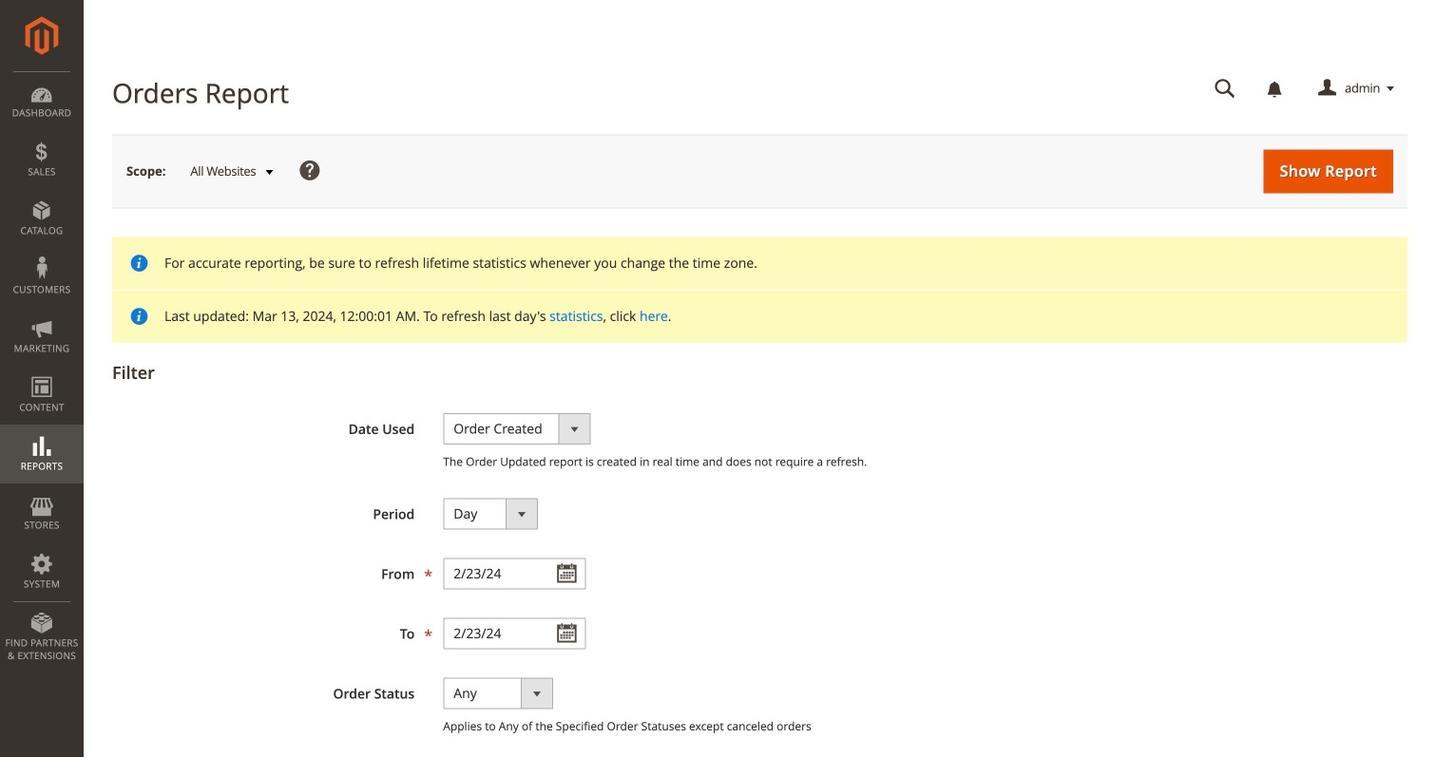 Task type: locate. For each thing, give the bounding box(es) containing it.
menu bar
[[0, 71, 84, 672]]

None text field
[[1202, 72, 1249, 106], [443, 558, 586, 590], [443, 618, 586, 650], [1202, 72, 1249, 106], [443, 558, 586, 590], [443, 618, 586, 650]]



Task type: describe. For each thing, give the bounding box(es) containing it.
magento admin panel image
[[25, 16, 58, 55]]



